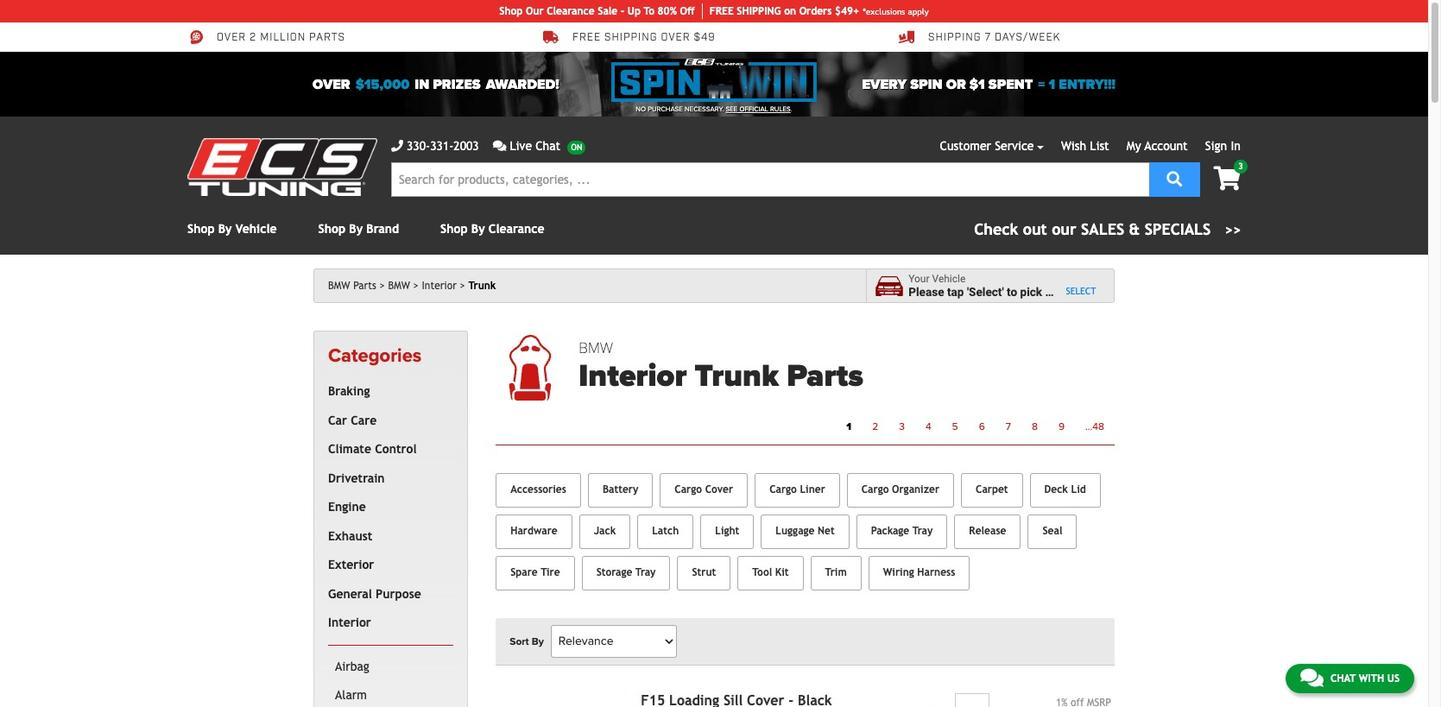 Task type: vqa. For each thing, say whether or not it's contained in the screenshot.
first YES from the bottom
no



Task type: describe. For each thing, give the bounding box(es) containing it.
cover
[[705, 484, 733, 496]]

storage
[[597, 567, 633, 579]]

accessories
[[511, 484, 566, 496]]

0 horizontal spatial 3 link
[[889, 415, 915, 438]]

categories
[[328, 345, 422, 367]]

shop for shop by vehicle
[[187, 222, 215, 236]]

apply
[[908, 6, 929, 16]]

bmw parts link
[[328, 280, 385, 292]]

0 vertical spatial trunk
[[468, 280, 496, 292]]

on
[[784, 5, 796, 17]]

shop by clearance
[[441, 222, 545, 236]]

over $15,000 in prizes
[[313, 76, 481, 93]]

9
[[1059, 420, 1065, 432]]

cargo cover link
[[660, 473, 748, 508]]

wish list
[[1062, 139, 1110, 153]]

general purpose link
[[325, 580, 450, 609]]

cargo liner
[[770, 484, 826, 496]]

shopping cart image
[[1214, 167, 1241, 191]]

0 vertical spatial 2
[[250, 31, 257, 44]]

list
[[1090, 139, 1110, 153]]

shop by clearance link
[[441, 222, 545, 236]]

331-
[[430, 139, 454, 153]]

cargo organizer link
[[847, 473, 954, 508]]

airbag
[[335, 660, 370, 674]]

ship
[[737, 5, 758, 17]]

exhaust link
[[325, 522, 450, 551]]

over for over 2 million parts
[[217, 31, 246, 44]]

package
[[871, 525, 910, 537]]

sign in
[[1206, 139, 1241, 153]]

cargo cover
[[675, 484, 733, 496]]

strut
[[692, 567, 716, 579]]

drivetrain link
[[325, 465, 450, 493]]

exterior
[[328, 558, 374, 572]]

parts
[[309, 31, 345, 44]]

trim
[[825, 567, 847, 579]]

shop our clearance sale - up to 80% off link
[[499, 3, 703, 19]]

shop by vehicle link
[[187, 222, 277, 236]]

$49+
[[835, 5, 860, 17]]

over 2 million parts link
[[187, 29, 345, 45]]

customer service
[[940, 139, 1034, 153]]

storage tray link
[[582, 556, 671, 591]]

package tray link
[[857, 515, 948, 549]]

tool kit link
[[738, 556, 804, 591]]

control
[[375, 442, 417, 456]]

clearance for by
[[489, 222, 545, 236]]

0 horizontal spatial 7
[[985, 31, 992, 44]]

parts inside bmw interior trunk parts
[[787, 358, 864, 395]]

shop for shop our clearance sale - up to 80% off
[[499, 5, 523, 17]]

strut link
[[678, 556, 731, 591]]

latch
[[652, 525, 679, 537]]

interior inside bmw interior trunk parts
[[579, 358, 687, 395]]

shop by vehicle
[[187, 222, 277, 236]]

prizes
[[433, 76, 481, 93]]

our
[[526, 5, 544, 17]]

please
[[909, 285, 945, 299]]

spin
[[911, 76, 943, 93]]

sign
[[1206, 139, 1228, 153]]

0 horizontal spatial chat
[[536, 139, 561, 153]]

1 horizontal spatial 3 link
[[1200, 160, 1248, 193]]

interior link inside category navigation element
[[325, 609, 450, 638]]

purchase
[[648, 105, 683, 113]]

light link
[[701, 515, 754, 549]]

&
[[1129, 220, 1140, 238]]

no purchase necessary. see official rules .
[[636, 105, 793, 113]]

8 link
[[1022, 415, 1049, 438]]

deck lid link
[[1030, 473, 1101, 508]]

bmw parts
[[328, 280, 376, 292]]

see official rules link
[[726, 105, 791, 115]]

shipping 7 days/week
[[928, 31, 1061, 44]]

4
[[926, 420, 932, 432]]

live chat link
[[493, 137, 586, 155]]

330-331-2003
[[407, 139, 479, 153]]

customer
[[940, 139, 992, 153]]

airbag link
[[332, 653, 450, 682]]

seal link
[[1028, 515, 1077, 549]]

service
[[995, 139, 1034, 153]]

orders
[[799, 5, 832, 17]]

hardware
[[511, 525, 558, 537]]

live
[[510, 139, 532, 153]]

harness
[[918, 567, 956, 579]]

tray for package tray
[[913, 525, 933, 537]]

wiring harness link
[[869, 556, 970, 591]]

care
[[351, 414, 377, 427]]

wiring harness
[[883, 567, 956, 579]]

*exclusions
[[863, 6, 906, 16]]

luggage net
[[776, 525, 835, 537]]

$49
[[694, 31, 716, 44]]

over for over $15,000 in prizes
[[313, 76, 350, 93]]

2 inside paginated product list navigation navigation
[[872, 420, 879, 432]]

2 link
[[862, 415, 889, 438]]

wish list link
[[1062, 139, 1110, 153]]

3 inside paginated product list navigation navigation
[[899, 420, 905, 432]]

deck
[[1045, 484, 1068, 496]]

5 link
[[942, 415, 969, 438]]

cargo for cargo cover
[[675, 484, 702, 496]]

…48
[[1086, 420, 1105, 432]]

spare tire
[[511, 567, 560, 579]]

…48 link
[[1075, 415, 1115, 438]]

climate control
[[328, 442, 417, 456]]

climate control link
[[325, 436, 450, 465]]

0 horizontal spatial parts
[[353, 280, 376, 292]]

tray for storage tray
[[636, 567, 656, 579]]

0 horizontal spatial vehicle
[[236, 222, 277, 236]]

battery link
[[588, 473, 653, 508]]

330-331-2003 link
[[391, 137, 479, 155]]

clearance for our
[[547, 5, 595, 17]]

luggage
[[776, 525, 815, 537]]

.
[[791, 105, 793, 113]]

jack link
[[579, 515, 631, 549]]

4 link
[[915, 415, 942, 438]]

shop for shop by brand
[[318, 222, 346, 236]]

engine
[[328, 500, 366, 514]]

chat with us link
[[1286, 664, 1415, 694]]



Task type: locate. For each thing, give the bounding box(es) containing it.
2 cargo from the left
[[770, 484, 797, 496]]

vehicle down ecs tuning image
[[236, 222, 277, 236]]

every
[[862, 76, 907, 93]]

3 left 4 link
[[899, 420, 905, 432]]

clearance down live
[[489, 222, 545, 236]]

3 link left 4
[[889, 415, 915, 438]]

sort by
[[510, 635, 544, 648]]

6 link
[[969, 415, 996, 438]]

free shipping over $49 link
[[543, 29, 716, 45]]

ecs tuning 'spin to win' contest logo image
[[611, 59, 817, 102]]

phone image
[[391, 140, 403, 152]]

light
[[715, 525, 740, 537]]

'select'
[[967, 285, 1004, 299]]

1 vertical spatial clearance
[[489, 222, 545, 236]]

trunk
[[468, 280, 496, 292], [695, 358, 779, 395]]

release
[[969, 525, 1007, 537]]

0 horizontal spatial interior
[[328, 616, 371, 630]]

interior subcategories element
[[328, 645, 454, 707]]

general purpose
[[328, 587, 421, 601]]

by for clearance
[[471, 222, 485, 236]]

2 right the 1 link
[[872, 420, 879, 432]]

1 horizontal spatial 1
[[1049, 76, 1056, 93]]

official
[[740, 105, 769, 113]]

carpet
[[976, 484, 1008, 496]]

general
[[328, 587, 372, 601]]

comments image left chat with us
[[1301, 668, 1324, 688]]

1 left 2 link
[[847, 420, 852, 432]]

9 link
[[1049, 415, 1075, 438]]

0 vertical spatial 3 link
[[1200, 160, 1248, 193]]

1 vertical spatial trunk
[[695, 358, 779, 395]]

in
[[1231, 139, 1241, 153]]

0 horizontal spatial bmw
[[328, 280, 350, 292]]

deck lid
[[1045, 484, 1086, 496]]

0 vertical spatial tray
[[913, 525, 933, 537]]

0 horizontal spatial 1
[[847, 420, 852, 432]]

free ship ping on orders $49+ *exclusions apply
[[710, 5, 929, 17]]

trunk inside bmw interior trunk parts
[[695, 358, 779, 395]]

0 horizontal spatial 3
[[899, 420, 905, 432]]

1 horizontal spatial over
[[313, 76, 350, 93]]

up
[[628, 5, 641, 17]]

every spin or $1 spent = 1 entry!!!
[[862, 76, 1116, 93]]

1 horizontal spatial comments image
[[1301, 668, 1324, 688]]

by for vehicle
[[218, 222, 232, 236]]

1 horizontal spatial interior
[[422, 280, 457, 292]]

my account link
[[1127, 139, 1188, 153]]

shop by brand
[[318, 222, 399, 236]]

1 horizontal spatial chat
[[1331, 673, 1356, 685]]

0 vertical spatial parts
[[353, 280, 376, 292]]

2 horizontal spatial cargo
[[862, 484, 889, 496]]

shipping 7 days/week link
[[899, 29, 1061, 45]]

0 horizontal spatial 2
[[250, 31, 257, 44]]

vehicle
[[236, 222, 277, 236], [932, 273, 966, 285]]

1 vertical spatial comments image
[[1301, 668, 1324, 688]]

over down parts on the left of the page
[[313, 76, 350, 93]]

$1
[[970, 76, 985, 93]]

0 vertical spatial clearance
[[547, 5, 595, 17]]

over 2 million parts
[[217, 31, 345, 44]]

comments image left live
[[493, 140, 507, 152]]

0 horizontal spatial clearance
[[489, 222, 545, 236]]

1 vertical spatial tray
[[636, 567, 656, 579]]

category navigation element
[[314, 331, 468, 707]]

3 cargo from the left
[[862, 484, 889, 496]]

7 left "8"
[[1006, 420, 1011, 432]]

1 vertical spatial 3
[[899, 420, 905, 432]]

1 vertical spatial 3 link
[[889, 415, 915, 438]]

over left "million"
[[217, 31, 246, 44]]

car care link
[[325, 407, 450, 436]]

comments image for live
[[493, 140, 507, 152]]

cargo left "cover" on the bottom of page
[[675, 484, 702, 496]]

1 vertical spatial 7
[[1006, 420, 1011, 432]]

cargo left organizer
[[862, 484, 889, 496]]

1 horizontal spatial clearance
[[547, 5, 595, 17]]

1 horizontal spatial 2
[[872, 420, 879, 432]]

tray
[[913, 525, 933, 537], [636, 567, 656, 579]]

car
[[328, 414, 347, 427]]

to
[[644, 5, 655, 17]]

0 vertical spatial 1
[[1049, 76, 1056, 93]]

free
[[710, 5, 734, 17]]

search image
[[1167, 171, 1183, 186]]

ecs tuning image
[[187, 138, 377, 196]]

7 inside paginated product list navigation navigation
[[1006, 420, 1011, 432]]

1 horizontal spatial parts
[[787, 358, 864, 395]]

a
[[1046, 285, 1052, 299]]

bmw interior trunk parts
[[579, 339, 864, 395]]

shop our clearance sale - up to 80% off
[[499, 5, 695, 17]]

pick
[[1020, 285, 1043, 299]]

interior inside category navigation element
[[328, 616, 371, 630]]

2 horizontal spatial bmw
[[579, 339, 613, 358]]

exhaust
[[328, 529, 373, 543]]

2 left "million"
[[250, 31, 257, 44]]

1 horizontal spatial tray
[[913, 525, 933, 537]]

1 horizontal spatial 3
[[1239, 162, 1244, 171]]

tray right package on the right bottom of page
[[913, 525, 933, 537]]

1
[[1049, 76, 1056, 93], [847, 420, 852, 432]]

live chat
[[510, 139, 561, 153]]

0 horizontal spatial cargo
[[675, 484, 702, 496]]

None number field
[[955, 693, 990, 707]]

vehicle
[[1055, 285, 1092, 299]]

bmw inside bmw interior trunk parts
[[579, 339, 613, 358]]

1 horizontal spatial vehicle
[[932, 273, 966, 285]]

0 vertical spatial 3
[[1239, 162, 1244, 171]]

0 vertical spatial comments image
[[493, 140, 507, 152]]

0 vertical spatial interior link
[[422, 280, 465, 292]]

no
[[636, 105, 646, 113]]

by left brand
[[349, 222, 363, 236]]

3 down in in the right top of the page
[[1239, 162, 1244, 171]]

tray right storage on the left
[[636, 567, 656, 579]]

sales & specials link
[[975, 218, 1241, 241]]

0 horizontal spatial over
[[217, 31, 246, 44]]

shop for shop by clearance
[[441, 222, 468, 236]]

cargo for cargo liner
[[770, 484, 797, 496]]

0 horizontal spatial comments image
[[493, 140, 507, 152]]

1 vertical spatial over
[[313, 76, 350, 93]]

spent
[[989, 76, 1033, 93]]

interior link down purpose
[[325, 609, 450, 638]]

sale
[[598, 5, 618, 17]]

luggage net link
[[761, 515, 850, 549]]

1 horizontal spatial 7
[[1006, 420, 1011, 432]]

1 inside paginated product list navigation navigation
[[847, 420, 852, 432]]

tire
[[541, 567, 560, 579]]

parts up paginated product list navigation navigation
[[787, 358, 864, 395]]

interior
[[422, 280, 457, 292], [579, 358, 687, 395], [328, 616, 371, 630]]

8
[[1032, 420, 1038, 432]]

alarm link
[[332, 682, 450, 707]]

3 link down sign in link
[[1200, 160, 1248, 193]]

1 cargo from the left
[[675, 484, 702, 496]]

Search text field
[[391, 162, 1150, 197]]

bmw for parts
[[328, 280, 350, 292]]

1 right =
[[1049, 76, 1056, 93]]

clearance up free on the left
[[547, 5, 595, 17]]

0 vertical spatial chat
[[536, 139, 561, 153]]

1 horizontal spatial bmw
[[388, 280, 410, 292]]

necessary.
[[685, 105, 724, 113]]

comments image
[[493, 140, 507, 152], [1301, 668, 1324, 688]]

spare tire link
[[496, 556, 575, 591]]

chat left with
[[1331, 673, 1356, 685]]

1 vertical spatial 2
[[872, 420, 879, 432]]

by right sort
[[532, 635, 544, 648]]

7
[[985, 31, 992, 44], [1006, 420, 1011, 432]]

1 vertical spatial 1
[[847, 420, 852, 432]]

my
[[1127, 139, 1142, 153]]

shipping
[[605, 31, 658, 44]]

1 horizontal spatial trunk
[[695, 358, 779, 395]]

chat right live
[[536, 139, 561, 153]]

free shipping over $49
[[573, 31, 716, 44]]

cargo left liner
[[770, 484, 797, 496]]

cargo for cargo organizer
[[862, 484, 889, 496]]

1 vertical spatial chat
[[1331, 673, 1356, 685]]

net
[[818, 525, 835, 537]]

by down ecs tuning image
[[218, 222, 232, 236]]

alarm
[[335, 689, 367, 702]]

0 vertical spatial over
[[217, 31, 246, 44]]

paginated product list navigation navigation
[[579, 415, 1115, 438]]

1 horizontal spatial cargo
[[770, 484, 797, 496]]

interior link right bmw "link"
[[422, 280, 465, 292]]

comments image inside live chat link
[[493, 140, 507, 152]]

2003
[[454, 139, 479, 153]]

package tray
[[871, 525, 933, 537]]

vehicle up tap
[[932, 273, 966, 285]]

0 vertical spatial vehicle
[[236, 222, 277, 236]]

to
[[1007, 285, 1018, 299]]

0 vertical spatial 7
[[985, 31, 992, 44]]

select link
[[1066, 286, 1096, 296]]

=
[[1038, 76, 1046, 93]]

2 horizontal spatial interior
[[579, 358, 687, 395]]

1 vertical spatial interior
[[579, 358, 687, 395]]

accessories link
[[496, 473, 581, 508]]

storage tray
[[597, 567, 656, 579]]

by for brand
[[349, 222, 363, 236]]

days/week
[[995, 31, 1061, 44]]

330-
[[407, 139, 430, 153]]

0 vertical spatial interior
[[422, 280, 457, 292]]

0 horizontal spatial tray
[[636, 567, 656, 579]]

by down 2003
[[471, 222, 485, 236]]

comments image for chat
[[1301, 668, 1324, 688]]

trim link
[[811, 556, 862, 591]]

3 link
[[1200, 160, 1248, 193], [889, 415, 915, 438]]

organizer
[[892, 484, 940, 496]]

es#2720234 - 51477326465 - f15 loading sill cover - black - genuine bmw loading sill cover - schwarz - genuine bmw - bmw image
[[496, 693, 627, 707]]

comments image inside chat with us link
[[1301, 668, 1324, 688]]

vehicle inside your vehicle please tap 'select' to pick a vehicle
[[932, 273, 966, 285]]

1 vertical spatial interior link
[[325, 609, 450, 638]]

chat
[[536, 139, 561, 153], [1331, 673, 1356, 685]]

free
[[573, 31, 601, 44]]

2 vertical spatial interior
[[328, 616, 371, 630]]

release link
[[955, 515, 1021, 549]]

account
[[1145, 139, 1188, 153]]

hardware link
[[496, 515, 572, 549]]

parts left bmw "link"
[[353, 280, 376, 292]]

seal
[[1043, 525, 1063, 537]]

7 right shipping
[[985, 31, 992, 44]]

1 vertical spatial vehicle
[[932, 273, 966, 285]]

80%
[[658, 5, 677, 17]]

sort
[[510, 635, 529, 648]]

$15,000
[[356, 76, 410, 93]]

bmw for interior
[[579, 339, 613, 358]]

1 vertical spatial parts
[[787, 358, 864, 395]]

0 horizontal spatial trunk
[[468, 280, 496, 292]]



